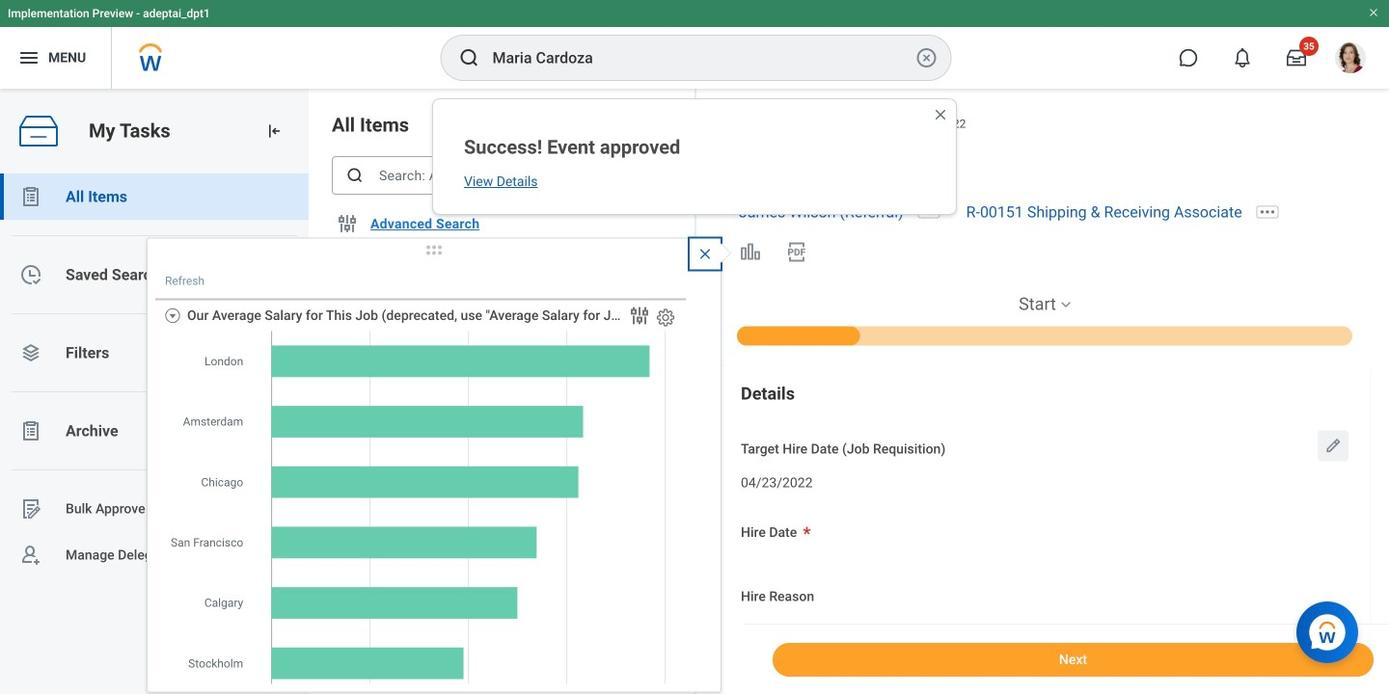 Task type: vqa. For each thing, say whether or not it's contained in the screenshot.
Recruiting - HR Manager (2).mov in the left top of the page
no



Task type: locate. For each thing, give the bounding box(es) containing it.
item list element
[[309, 89, 697, 695]]

close view related information image
[[698, 247, 713, 262]]

1 clipboard image from the top
[[19, 185, 42, 208]]

view related information image
[[739, 241, 762, 264]]

clipboard image
[[19, 185, 42, 208], [19, 420, 42, 443]]

transformation import image
[[264, 122, 284, 141]]

0 vertical spatial star image
[[660, 390, 683, 413]]

2 clipboard image from the top
[[19, 420, 42, 443]]

search image inside the item list element
[[345, 166, 365, 185]]

close environment banner image
[[1368, 7, 1380, 18]]

navigation
[[720, 293, 1370, 346]]

inbox large image
[[1287, 48, 1306, 68]]

dialog
[[432, 98, 957, 215], [147, 238, 759, 695]]

0 vertical spatial star image
[[660, 276, 683, 299]]

0 vertical spatial clipboard image
[[19, 185, 42, 208]]

search image
[[458, 46, 481, 69], [345, 166, 365, 185]]

notifications large image
[[1233, 48, 1252, 68]]

1 vertical spatial star image
[[660, 484, 683, 507]]

0 horizontal spatial search image
[[345, 166, 365, 185]]

clipboard image down perspective icon
[[19, 420, 42, 443]]

configure image
[[336, 212, 359, 235]]

Search Workday  search field
[[493, 37, 911, 79]]

collapse image
[[165, 308, 181, 325]]

view printable version (pdf) image
[[785, 241, 808, 264]]

star image
[[660, 390, 683, 413], [660, 484, 683, 507]]

x circle image
[[915, 46, 938, 69]]

list
[[0, 174, 309, 579]]

clock check image
[[19, 263, 42, 287]]

profile logan mcneil image
[[1335, 42, 1366, 77]]

1 vertical spatial clipboard image
[[19, 420, 42, 443]]

None text field
[[741, 463, 813, 497]]

1 horizontal spatial search image
[[458, 46, 481, 69]]

banner
[[0, 0, 1389, 89]]

star image
[[660, 276, 683, 299], [660, 579, 683, 602]]

1 vertical spatial star image
[[660, 579, 683, 602]]

clipboard image up "clock check" icon
[[19, 185, 42, 208]]

1 vertical spatial search image
[[345, 166, 365, 185]]



Task type: describe. For each thing, give the bounding box(es) containing it.
0 vertical spatial dialog
[[432, 98, 957, 215]]

perspective image
[[19, 342, 42, 365]]

user plus image
[[19, 544, 42, 567]]

2 star image from the top
[[660, 484, 683, 507]]

justify image
[[17, 46, 41, 69]]

2 star image from the top
[[660, 579, 683, 602]]

1 star image from the top
[[660, 390, 683, 413]]

rename image
[[19, 498, 42, 521]]

1 star image from the top
[[660, 276, 683, 299]]

close image
[[933, 107, 948, 123]]

move modal image
[[415, 239, 453, 262]]

1 vertical spatial dialog
[[147, 238, 759, 695]]

edit image
[[1324, 437, 1343, 456]]

0 vertical spatial search image
[[458, 46, 481, 69]]



